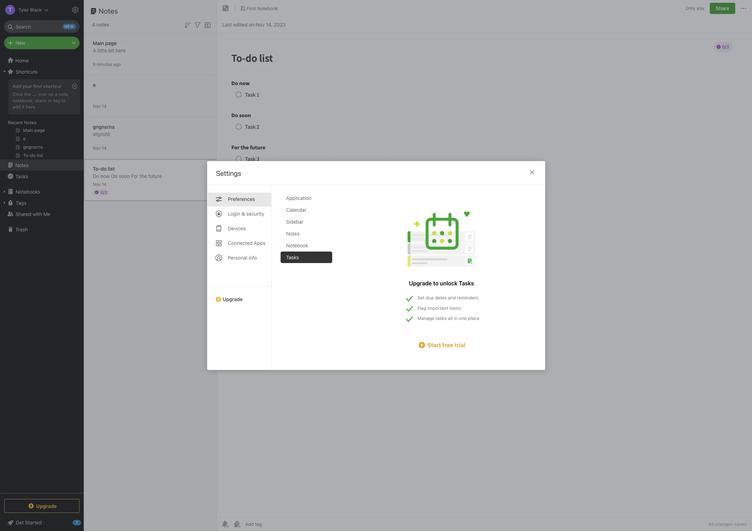Task type: vqa. For each thing, say whether or not it's contained in the screenshot.
Font size Field
no



Task type: locate. For each thing, give the bounding box(es) containing it.
1 vertical spatial nov 14
[[93, 145, 106, 151]]

little
[[97, 47, 107, 53]]

1 horizontal spatial tab list
[[280, 192, 338, 370]]

0 vertical spatial the
[[24, 91, 31, 97]]

0 horizontal spatial on
[[48, 91, 54, 97]]

1 vertical spatial the
[[140, 173, 147, 179]]

0 vertical spatial nov 14
[[93, 103, 106, 109]]

tab list
[[207, 185, 272, 370], [280, 192, 338, 370]]

notebook tab
[[280, 240, 332, 251]]

tasks down notebook tab
[[286, 254, 299, 260]]

start free trial link
[[403, 341, 479, 349]]

notebook right "first"
[[257, 5, 278, 11]]

e
[[93, 82, 96, 88]]

tasks up reminders
[[459, 280, 474, 287]]

0 horizontal spatial upgrade button
[[4, 499, 80, 513]]

14
[[102, 103, 106, 109], [102, 145, 106, 151], [102, 182, 106, 187]]

note window element
[[217, 0, 752, 531]]

you
[[697, 5, 704, 11]]

manage
[[417, 315, 434, 321]]

notes up tasks button
[[15, 162, 29, 168]]

changes
[[715, 521, 733, 527]]

to down note,
[[61, 98, 66, 103]]

Search text field
[[9, 20, 75, 33]]

1 horizontal spatial the
[[140, 173, 147, 179]]

new
[[15, 40, 25, 46]]

upgrade button
[[207, 287, 271, 305], [4, 499, 80, 513]]

0 horizontal spatial tab list
[[207, 185, 272, 370]]

9
[[93, 62, 95, 67]]

tasks up "notebooks"
[[15, 173, 28, 179]]

personal
[[228, 255, 247, 261]]

notebook up tasks tab
[[286, 243, 308, 248]]

0 vertical spatial to
[[61, 98, 66, 103]]

on inside the icon on a note, notebook, stack or tag to add it here.
[[48, 91, 54, 97]]

here
[[116, 47, 126, 53]]

future
[[148, 173, 162, 179]]

upgrade inside tab list
[[222, 296, 242, 302]]

expand notebooks image
[[2, 189, 7, 194]]

0 vertical spatial upgrade
[[409, 280, 432, 287]]

1 horizontal spatial tasks
[[286, 254, 299, 260]]

nov left the 14,
[[256, 21, 265, 27]]

0 horizontal spatial tasks
[[15, 173, 28, 179]]

2 14 from the top
[[102, 145, 106, 151]]

1 horizontal spatial to
[[433, 280, 438, 287]]

tags button
[[0, 197, 83, 208]]

calendar
[[286, 207, 306, 213]]

notebooks link
[[0, 186, 83, 197]]

one
[[459, 315, 467, 321]]

0 horizontal spatial do
[[93, 173, 99, 179]]

reminders
[[457, 295, 478, 300]]

trial
[[454, 342, 465, 348]]

the left ...
[[24, 91, 31, 97]]

3 14 from the top
[[102, 182, 106, 187]]

nov down e
[[93, 103, 101, 109]]

nov 14 up gngnsrns
[[93, 103, 106, 109]]

notes down sidebar
[[286, 231, 299, 237]]

1 vertical spatial tasks
[[286, 254, 299, 260]]

on right edited
[[249, 21, 254, 27]]

2 vertical spatial 14
[[102, 182, 106, 187]]

notes
[[99, 7, 118, 15], [24, 120, 37, 125], [15, 162, 29, 168], [286, 231, 299, 237]]

1 vertical spatial 14
[[102, 145, 106, 151]]

do down list
[[111, 173, 117, 179]]

sfgnsfd
[[93, 131, 110, 137]]

1 vertical spatial on
[[48, 91, 54, 97]]

1 horizontal spatial upgrade button
[[207, 287, 271, 305]]

2 vertical spatial tasks
[[459, 280, 474, 287]]

notes inside note list element
[[99, 7, 118, 15]]

nov up 0/3
[[93, 182, 101, 187]]

4
[[92, 22, 95, 28]]

notes link
[[0, 159, 83, 171]]

to left unlock
[[433, 280, 438, 287]]

to inside the icon on a note, notebook, stack or tag to add it here.
[[61, 98, 66, 103]]

personal info
[[228, 255, 257, 261]]

tasks
[[15, 173, 28, 179], [286, 254, 299, 260], [459, 280, 474, 287]]

0 vertical spatial upgrade button
[[207, 287, 271, 305]]

2 vertical spatial nov 14
[[93, 182, 106, 187]]

upgrade
[[409, 280, 432, 287], [222, 296, 242, 302], [36, 503, 57, 509]]

0 horizontal spatial notebook
[[257, 5, 278, 11]]

notes up notes
[[99, 7, 118, 15]]

share
[[716, 5, 729, 11]]

gngnsrns
[[93, 124, 115, 130]]

2 horizontal spatial upgrade
[[409, 280, 432, 287]]

icon on a note, notebook, stack or tag to add it here.
[[13, 91, 69, 110]]

1 horizontal spatial do
[[111, 173, 117, 179]]

tag
[[53, 98, 60, 103]]

4 notes
[[92, 22, 109, 28]]

notebook inside notebook tab
[[286, 243, 308, 248]]

14,
[[266, 21, 272, 27]]

home
[[15, 57, 29, 63]]

add tag image
[[233, 520, 241, 528]]

0 horizontal spatial the
[[24, 91, 31, 97]]

notebook,
[[13, 98, 34, 103]]

or
[[48, 98, 52, 103]]

free
[[442, 342, 453, 348]]

application
[[286, 195, 311, 201]]

nov down sfgnsfd
[[93, 145, 101, 151]]

group
[[0, 77, 83, 162]]

notebook
[[257, 5, 278, 11], [286, 243, 308, 248]]

2 horizontal spatial tasks
[[459, 280, 474, 287]]

shared with me link
[[0, 208, 83, 220]]

a
[[93, 47, 96, 53]]

0 horizontal spatial to
[[61, 98, 66, 103]]

for
[[131, 173, 138, 179]]

with
[[33, 211, 42, 217]]

nov 14 down sfgnsfd
[[93, 145, 106, 151]]

do down to-
[[93, 173, 99, 179]]

0 vertical spatial tasks
[[15, 173, 28, 179]]

apps
[[254, 240, 265, 246]]

flag
[[417, 305, 426, 311]]

to-
[[93, 166, 101, 172]]

trash link
[[0, 224, 83, 235]]

set due dates and reminders
[[417, 295, 478, 300]]

tree
[[0, 55, 84, 493]]

first
[[33, 83, 42, 89]]

tags
[[16, 200, 26, 206]]

first notebook button
[[238, 3, 280, 13]]

tasks button
[[0, 171, 83, 182]]

shared with me
[[15, 211, 50, 217]]

upgrade for upgrade popup button to the bottom
[[36, 503, 57, 509]]

1 horizontal spatial on
[[249, 21, 254, 27]]

to
[[61, 98, 66, 103], [433, 280, 438, 287]]

list
[[108, 166, 115, 172]]

security
[[246, 211, 264, 217]]

do now do soon for the future
[[93, 173, 162, 179]]

manage tasks all in one place
[[417, 315, 479, 321]]

14 up gngnsrns
[[102, 103, 106, 109]]

0 vertical spatial notebook
[[257, 5, 278, 11]]

only you
[[686, 5, 704, 11]]

1 vertical spatial notebook
[[286, 243, 308, 248]]

1 horizontal spatial upgrade
[[222, 296, 242, 302]]

1 do from the left
[[93, 173, 99, 179]]

14 up 0/3
[[102, 182, 106, 187]]

1 horizontal spatial notebook
[[286, 243, 308, 248]]

1 vertical spatial upgrade
[[222, 296, 242, 302]]

nov 14 up 0/3
[[93, 182, 106, 187]]

place
[[468, 315, 479, 321]]

recent notes
[[8, 120, 37, 125]]

2 vertical spatial upgrade
[[36, 503, 57, 509]]

do
[[93, 173, 99, 179], [111, 173, 117, 179]]

nov inside note window "element"
[[256, 21, 265, 27]]

0 vertical spatial 14
[[102, 103, 106, 109]]

upgrade for upgrade popup button within tab list
[[222, 296, 242, 302]]

14 down sfgnsfd
[[102, 145, 106, 151]]

add
[[13, 83, 21, 89]]

0 horizontal spatial upgrade
[[36, 503, 57, 509]]

on left "a"
[[48, 91, 54, 97]]

0 vertical spatial on
[[249, 21, 254, 27]]

group containing add your first shortcut
[[0, 77, 83, 162]]

None search field
[[9, 20, 75, 33]]

unlock
[[440, 280, 457, 287]]

items
[[449, 305, 461, 311]]

note list element
[[84, 0, 217, 531]]

the right for
[[140, 173, 147, 179]]

0/3
[[101, 190, 107, 195]]

now
[[100, 173, 110, 179]]

edited
[[233, 21, 247, 27]]



Task type: describe. For each thing, give the bounding box(es) containing it.
a little bit here
[[93, 47, 126, 53]]

only
[[686, 5, 695, 11]]

shortcuts button
[[0, 66, 83, 77]]

9 minutes ago
[[93, 62, 121, 67]]

...
[[32, 91, 37, 97]]

the inside note list element
[[140, 173, 147, 179]]

preferences
[[228, 196, 255, 202]]

notes right recent
[[24, 120, 37, 125]]

to-do list
[[93, 166, 115, 172]]

shared
[[15, 211, 31, 217]]

expand note image
[[222, 4, 230, 13]]

me
[[43, 211, 50, 217]]

application tab
[[280, 192, 332, 204]]

bit
[[108, 47, 114, 53]]

login
[[228, 211, 240, 217]]

tasks
[[435, 315, 447, 321]]

your
[[22, 83, 32, 89]]

tab list containing application
[[280, 192, 338, 370]]

info
[[248, 255, 257, 261]]

all changes saved
[[708, 521, 746, 527]]

home link
[[0, 55, 84, 66]]

1 vertical spatial upgrade button
[[4, 499, 80, 513]]

start
[[427, 342, 441, 348]]

close image
[[528, 168, 536, 177]]

note,
[[59, 91, 69, 97]]

3 nov 14 from the top
[[93, 182, 106, 187]]

first notebook
[[247, 5, 278, 11]]

upgrade button inside tab list
[[207, 287, 271, 305]]

last
[[222, 21, 232, 27]]

tasks tab
[[280, 252, 332, 263]]

tree containing home
[[0, 55, 84, 493]]

notes inside tab
[[286, 231, 299, 237]]

&
[[241, 211, 245, 217]]

do
[[101, 166, 107, 172]]

icon
[[38, 91, 47, 97]]

upgrade to unlock tasks
[[409, 280, 474, 287]]

notes
[[97, 22, 109, 28]]

2 nov 14 from the top
[[93, 145, 106, 151]]

on inside note window "element"
[[249, 21, 254, 27]]

in
[[454, 315, 457, 321]]

expand tags image
[[2, 200, 7, 206]]

add your first shortcut
[[13, 83, 61, 89]]

and
[[448, 295, 456, 300]]

calendar tab
[[280, 204, 332, 216]]

notebook inside first notebook 'button'
[[257, 5, 278, 11]]

dates
[[435, 295, 447, 300]]

connected
[[228, 240, 252, 246]]

add
[[13, 104, 21, 110]]

trash
[[15, 226, 28, 232]]

saved
[[734, 521, 746, 527]]

all
[[448, 315, 453, 321]]

1 vertical spatial to
[[433, 280, 438, 287]]

1 nov 14 from the top
[[93, 103, 106, 109]]

1 14 from the top
[[102, 103, 106, 109]]

notebooks
[[16, 189, 40, 195]]

tab list containing preferences
[[207, 185, 272, 370]]

Note Editor text field
[[217, 34, 752, 517]]

important
[[427, 305, 448, 311]]

recent
[[8, 120, 23, 125]]

login & security
[[228, 211, 264, 217]]

main page
[[93, 40, 117, 46]]

settings image
[[71, 6, 80, 14]]

tasks inside tasks tab
[[286, 254, 299, 260]]

ago
[[113, 62, 121, 67]]

first
[[247, 5, 256, 11]]

click
[[13, 91, 23, 97]]

stack
[[35, 98, 46, 103]]

last edited on nov 14, 2023
[[222, 21, 286, 27]]

start free trial
[[427, 342, 465, 348]]

notes tab
[[280, 228, 332, 239]]

new button
[[4, 37, 80, 49]]

page
[[105, 40, 117, 46]]

2 do from the left
[[111, 173, 117, 179]]

main
[[93, 40, 104, 46]]

connected apps
[[228, 240, 265, 246]]

it
[[22, 104, 25, 110]]

share button
[[710, 3, 735, 14]]

soon
[[119, 173, 130, 179]]

tasks inside tasks button
[[15, 173, 28, 179]]

click the ...
[[13, 91, 37, 97]]

minutes
[[97, 62, 112, 67]]

set
[[417, 295, 424, 300]]

a
[[55, 91, 57, 97]]

add a reminder image
[[221, 520, 229, 528]]

group inside 'tree'
[[0, 77, 83, 162]]

flag important items
[[417, 305, 461, 311]]

2023
[[274, 21, 286, 27]]

sidebar tab
[[280, 216, 332, 228]]

shortcuts
[[16, 69, 38, 75]]



